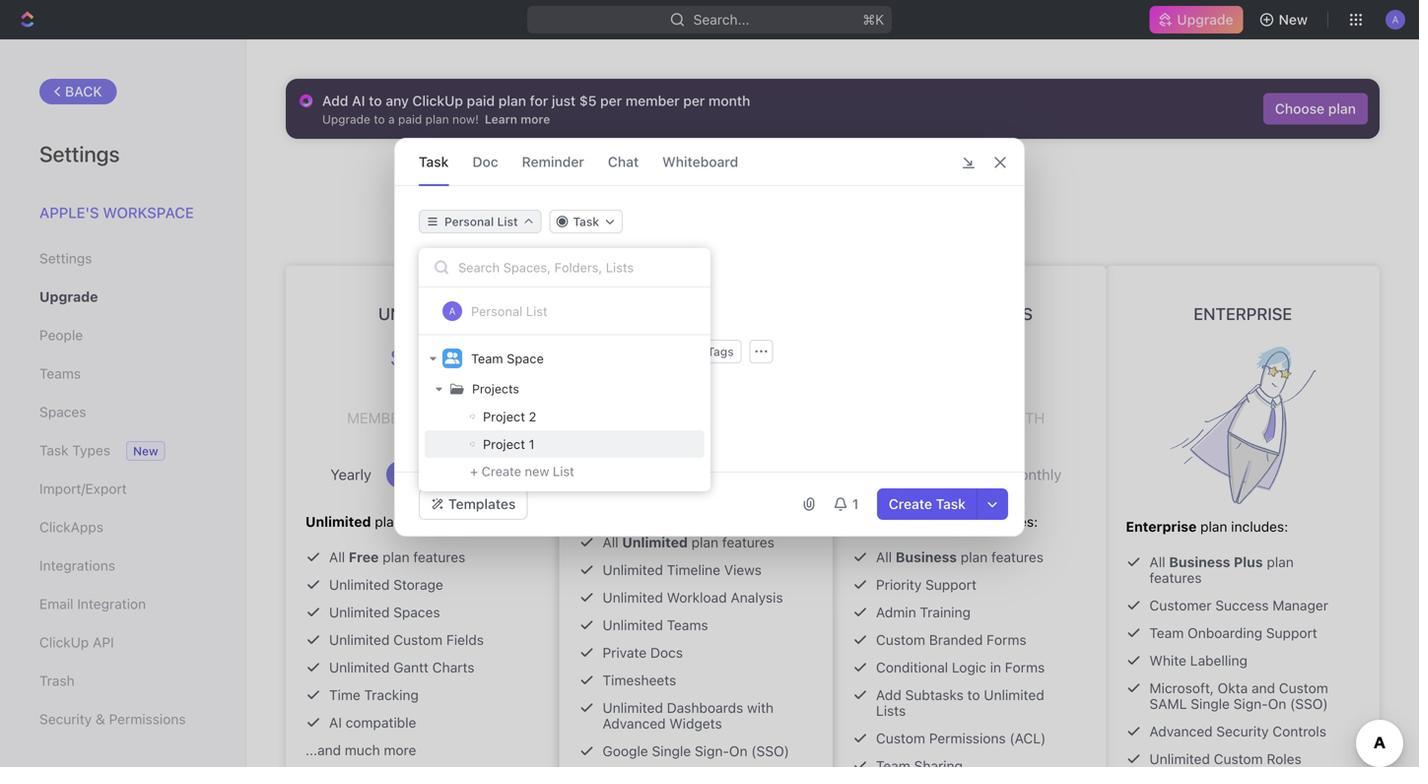 Task type: vqa. For each thing, say whether or not it's contained in the screenshot.
paid at the top left
yes



Task type: locate. For each thing, give the bounding box(es) containing it.
team up projects
[[471, 351, 503, 366]]

custom for custom fields
[[419, 402, 463, 416]]

settings
[[39, 141, 120, 167], [39, 250, 92, 267]]

team up white
[[1150, 625, 1184, 642]]

trash
[[39, 673, 75, 689]]

0 vertical spatial team
[[471, 351, 503, 366]]

0 horizontal spatial plus
[[917, 514, 946, 530]]

task for task types
[[39, 443, 68, 459]]

all business plan features
[[876, 549, 1044, 566]]

plan up all business plan features
[[950, 514, 977, 530]]

spaces down storage
[[393, 605, 440, 621]]

2 horizontal spatial upgrade
[[1177, 11, 1234, 28]]

$ inside $ 12 member per month
[[653, 329, 664, 357]]

priority
[[876, 577, 922, 593]]

1 horizontal spatial upgrade link
[[1150, 6, 1243, 34]]

upgrade inside settings element
[[39, 289, 98, 305]]

single down widgets
[[652, 744, 691, 760]]

to for add subtasks to unlimited lists
[[967, 687, 980, 704]]

0 vertical spatial more
[[521, 112, 550, 126]]

12
[[666, 321, 727, 400]]

$ inside the $ 7 member per month
[[390, 344, 401, 372]]

security
[[39, 712, 92, 728], [1217, 724, 1269, 740]]

dialog
[[394, 138, 1025, 537]]

$ left 12
[[653, 329, 664, 357]]

0 horizontal spatial teams
[[39, 366, 81, 382]]

yearly up create task
[[877, 466, 919, 483]]

1 vertical spatial task
[[39, 443, 68, 459]]

plan down business plus plan includes:
[[961, 549, 988, 566]]

1 vertical spatial clickup
[[39, 635, 89, 651]]

security & permissions link
[[39, 703, 206, 737]]

all up customer
[[1150, 554, 1166, 571]]

add inside add subtasks to unlimited lists
[[876, 687, 902, 704]]

enterprise plan includes:
[[1126, 519, 1288, 535]]

0 horizontal spatial ai
[[329, 715, 342, 731]]

clickup inside "clickup api" link
[[39, 635, 89, 651]]

unlimited for unlimited teams
[[603, 617, 663, 634]]

widgets
[[670, 716, 722, 732]]

includes: up all free plan features
[[406, 514, 463, 530]]

new up import/export link
[[133, 444, 158, 458]]

custom inside microsoft, okta and custom saml single sign-on (sso)
[[1279, 681, 1328, 697]]

fields
[[466, 402, 500, 416], [446, 632, 484, 649]]

month inside add ai to any clickup paid plan for just $5 per member per month learn more
[[709, 93, 750, 109]]

spaces up "task types"
[[39, 404, 86, 420]]

apple's workspace
[[39, 204, 194, 221]]

0 horizontal spatial task
[[39, 443, 68, 459]]

all left free
[[329, 549, 345, 566]]

google single sign-on (sso)
[[603, 744, 789, 760]]

fields down projects
[[466, 402, 500, 416]]

plan up learn
[[498, 93, 526, 109]]

0 vertical spatial add
[[322, 93, 348, 109]]

conditional logic in forms
[[876, 660, 1045, 676]]

doc button
[[472, 139, 498, 185]]

forms right "in"
[[1005, 660, 1045, 676]]

0 vertical spatial project
[[483, 410, 525, 424]]

2 vertical spatial plus
[[1234, 554, 1263, 571]]

(acl)
[[1010, 731, 1046, 747]]

1 horizontal spatial sign-
[[1234, 696, 1268, 713]]

1 horizontal spatial yearly
[[604, 451, 645, 469]]

$5
[[579, 93, 597, 109]]

month
[[709, 93, 750, 109], [717, 395, 772, 412], [444, 410, 498, 427], [991, 410, 1045, 427]]

team for team space
[[471, 351, 503, 366]]

includes: for business plan includes:
[[675, 499, 732, 515]]

task left "doc"
[[419, 154, 449, 170]]

team onboarding support
[[1150, 625, 1318, 642]]

sign- up advanced security controls
[[1234, 696, 1268, 713]]

1 horizontal spatial on
[[1268, 696, 1287, 713]]

business plan includes:
[[579, 499, 732, 515]]

1 vertical spatial support
[[1266, 625, 1318, 642]]

1 horizontal spatial single
[[1191, 696, 1230, 713]]

0 vertical spatial to
[[369, 93, 382, 109]]

support down manager
[[1266, 625, 1318, 642]]

a
[[449, 305, 456, 317]]

list right personal
[[526, 304, 548, 319]]

more down compatible
[[384, 743, 416, 759]]

people
[[39, 327, 83, 343]]

plan up all unlimited plan features
[[644, 499, 671, 515]]

sign- inside microsoft, okta and custom saml single sign-on (sso)
[[1234, 696, 1268, 713]]

1 horizontal spatial upgrade
[[691, 167, 771, 191]]

personal list
[[471, 304, 548, 319]]

features up storage
[[413, 549, 465, 566]]

custom down admin
[[876, 632, 925, 649]]

0 vertical spatial ai
[[352, 93, 365, 109]]

permissions down trash link
[[109, 712, 186, 728]]

ai left any
[[352, 93, 365, 109]]

settings link
[[39, 242, 206, 275]]

time
[[329, 687, 360, 704]]

1 vertical spatial spaces
[[393, 605, 440, 621]]

clickup up trash
[[39, 635, 89, 651]]

0 vertical spatial enterprise
[[1194, 304, 1292, 324]]

0 horizontal spatial permissions
[[109, 712, 186, 728]]

all down business plan includes:
[[603, 535, 619, 551]]

permissions down add subtasks to unlimited lists
[[929, 731, 1006, 747]]

project left 1
[[483, 437, 525, 452]]

on up the controls
[[1268, 696, 1287, 713]]

1 vertical spatial add
[[876, 687, 902, 704]]

0 vertical spatial settings
[[39, 141, 120, 167]]

unlimited spaces
[[329, 605, 440, 621]]

0 vertical spatial list
[[526, 304, 548, 319]]

upgrade left new button
[[1177, 11, 1234, 28]]

white
[[1150, 653, 1187, 669]]

0 vertical spatial on
[[1268, 696, 1287, 713]]

upgrade to unleash everything
[[691, 167, 975, 191]]

features down business plus plan includes:
[[991, 549, 1044, 566]]

features up views
[[722, 535, 775, 551]]

to left "unleash"
[[776, 167, 795, 191]]

add inside add ai to any clickup paid plan for just $5 per member per month learn more
[[322, 93, 348, 109]]

ai
[[352, 93, 365, 109], [329, 715, 342, 731]]

business for business plus plan includes:
[[853, 514, 914, 530]]

advanced security controls
[[1150, 724, 1327, 740]]

...and much more
[[306, 743, 416, 759]]

0 horizontal spatial upgrade
[[39, 289, 98, 305]]

support
[[925, 577, 977, 593], [1266, 625, 1318, 642]]

settings down apple's
[[39, 250, 92, 267]]

add
[[322, 93, 348, 109], [876, 687, 902, 704]]

new up choose
[[1279, 11, 1308, 28]]

onboarding
[[1188, 625, 1263, 642]]

user group image
[[445, 353, 460, 364]]

security left the &
[[39, 712, 92, 728]]

upgrade link up 'people' link
[[39, 280, 206, 314]]

clickup right any
[[412, 93, 463, 109]]

1 horizontal spatial more
[[521, 112, 550, 126]]

2 horizontal spatial task
[[936, 496, 966, 513]]

0 horizontal spatial new
[[133, 444, 158, 458]]

task inside settings element
[[39, 443, 68, 459]]

$ left 7
[[390, 344, 401, 372]]

(sso)
[[1290, 696, 1328, 713], [751, 744, 789, 760]]

features inside all business plus plan features
[[1150, 570, 1202, 586]]

yearly up business plan includes:
[[604, 451, 645, 469]]

0 vertical spatial teams
[[39, 366, 81, 382]]

member inside $ 12 member per month
[[621, 395, 682, 412]]

unlimited inside unlimited dashboards with advanced widgets
[[603, 700, 663, 717]]

advanced up google
[[603, 716, 666, 732]]

1 vertical spatial single
[[652, 744, 691, 760]]

sign-
[[1234, 696, 1268, 713], [695, 744, 729, 760]]

unlimited inside add subtasks to unlimited lists
[[984, 687, 1044, 704]]

(sso) inside microsoft, okta and custom saml single sign-on (sso)
[[1290, 696, 1328, 713]]

0 vertical spatial upgrade
[[1177, 11, 1234, 28]]

single
[[1191, 696, 1230, 713], [652, 744, 691, 760]]

advanced inside unlimited dashboards with advanced widgets
[[603, 716, 666, 732]]

admin
[[876, 605, 916, 621]]

1 vertical spatial upgrade link
[[39, 280, 206, 314]]

project up project 1
[[483, 410, 525, 424]]

0 vertical spatial forms
[[987, 632, 1027, 649]]

all free plan features
[[329, 549, 465, 566]]

new inside settings element
[[133, 444, 158, 458]]

0 horizontal spatial advanced
[[603, 716, 666, 732]]

1 horizontal spatial support
[[1266, 625, 1318, 642]]

1 horizontal spatial permissions
[[929, 731, 1006, 747]]

includes: up all unlimited plan features
[[675, 499, 732, 515]]

yearly for 12
[[604, 451, 645, 469]]

1 horizontal spatial (sso)
[[1290, 696, 1328, 713]]

includes: for enterprise plan includes:
[[1231, 519, 1288, 535]]

1 horizontal spatial teams
[[667, 617, 708, 634]]

ai down the time
[[329, 715, 342, 731]]

unlimited custom fields
[[329, 632, 484, 649]]

white labelling
[[1150, 653, 1248, 669]]

0 horizontal spatial security
[[39, 712, 92, 728]]

0 horizontal spatial yearly
[[330, 466, 372, 483]]

unlimited plan includes:
[[306, 514, 463, 530]]

1 vertical spatial on
[[729, 744, 748, 760]]

create up business plus plan includes:
[[889, 496, 932, 513]]

to left any
[[369, 93, 382, 109]]

list
[[526, 304, 548, 319], [553, 464, 574, 479]]

0 horizontal spatial team
[[471, 351, 503, 366]]

business plus
[[906, 304, 1033, 324]]

1 vertical spatial teams
[[667, 617, 708, 634]]

clickup api
[[39, 635, 114, 651]]

1 vertical spatial list
[[553, 464, 574, 479]]

trash link
[[39, 665, 206, 698]]

import/export link
[[39, 473, 206, 506]]

2 project from the top
[[483, 437, 525, 452]]

0 vertical spatial upgrade link
[[1150, 6, 1243, 34]]

more
[[521, 112, 550, 126], [384, 743, 416, 759]]

2 vertical spatial to
[[967, 687, 980, 704]]

0 horizontal spatial single
[[652, 744, 691, 760]]

enterprise image
[[1170, 347, 1316, 505]]

1 vertical spatial project
[[483, 437, 525, 452]]

to down logic
[[967, 687, 980, 704]]

clickapps
[[39, 519, 103, 536]]

to for add ai to any clickup paid plan for just $5 per member per month learn more
[[369, 93, 382, 109]]

create inside create task button
[[889, 496, 932, 513]]

1 horizontal spatial list
[[553, 464, 574, 479]]

settings up apple's
[[39, 141, 120, 167]]

all
[[603, 535, 619, 551], [329, 549, 345, 566], [876, 549, 892, 566], [1150, 554, 1166, 571]]

teams down people
[[39, 366, 81, 382]]

0 vertical spatial sign-
[[1234, 696, 1268, 713]]

1 vertical spatial upgrade
[[691, 167, 771, 191]]

0 horizontal spatial clickup
[[39, 635, 89, 651]]

saml
[[1150, 696, 1187, 713]]

1 settings from the top
[[39, 141, 120, 167]]

plan up manager
[[1267, 554, 1294, 571]]

Task Name text field
[[419, 245, 1004, 269]]

task left types
[[39, 443, 68, 459]]

2 vertical spatial upgrade
[[39, 289, 98, 305]]

list right new on the left
[[553, 464, 574, 479]]

2 vertical spatial task
[[936, 496, 966, 513]]

more down for
[[521, 112, 550, 126]]

labelling
[[1190, 653, 1248, 669]]

+ create new list
[[470, 464, 574, 479]]

month inside the $ 7 member per month
[[444, 410, 498, 427]]

advanced down saml
[[1150, 724, 1213, 740]]

support up 'training'
[[925, 577, 977, 593]]

1 horizontal spatial to
[[776, 167, 795, 191]]

1 horizontal spatial $
[[653, 329, 664, 357]]

plan up unlimited storage
[[383, 549, 410, 566]]

unlimited
[[378, 304, 467, 324], [306, 514, 371, 530], [622, 535, 688, 551], [603, 562, 663, 579], [329, 577, 390, 593], [603, 590, 663, 606], [329, 605, 390, 621], [603, 617, 663, 634], [329, 632, 390, 649], [329, 660, 390, 676], [984, 687, 1044, 704], [603, 700, 663, 717]]

choose
[[1275, 101, 1325, 117]]

0 vertical spatial spaces
[[39, 404, 86, 420]]

on down with
[[729, 744, 748, 760]]

unlimited for unlimited workload analysis
[[603, 590, 663, 606]]

per
[[600, 93, 622, 109], [683, 93, 705, 109], [686, 395, 713, 412], [412, 410, 440, 427], [959, 410, 987, 427]]

1 vertical spatial new
[[133, 444, 158, 458]]

create right + at the left bottom of the page
[[482, 464, 521, 479]]

fields up charts
[[446, 632, 484, 649]]

0 horizontal spatial list
[[526, 304, 548, 319]]

unlimited for unlimited gantt charts
[[329, 660, 390, 676]]

upgrade link left new button
[[1150, 6, 1243, 34]]

add for add ai to any clickup paid plan for just $5 per member per month learn more
[[322, 93, 348, 109]]

reminder button
[[522, 139, 584, 185]]

unlimited for unlimited
[[378, 304, 467, 324]]

1 horizontal spatial clickup
[[412, 93, 463, 109]]

enterprise
[[1194, 304, 1292, 324], [1126, 519, 1197, 535]]

custom right and
[[1279, 681, 1328, 697]]

all up priority
[[876, 549, 892, 566]]

includes: up all business plus plan features
[[1231, 519, 1288, 535]]

0 horizontal spatial create
[[482, 464, 521, 479]]

permissions
[[109, 712, 186, 728], [929, 731, 1006, 747]]

business inside all business plus plan features
[[1169, 554, 1231, 571]]

0 vertical spatial task
[[419, 154, 449, 170]]

integrations link
[[39, 549, 206, 583]]

2 horizontal spatial to
[[967, 687, 980, 704]]

yearly up unlimited plan includes:
[[330, 466, 372, 483]]

0 vertical spatial clickup
[[412, 93, 463, 109]]

business for business
[[656, 289, 736, 309]]

1 vertical spatial plus
[[917, 514, 946, 530]]

0 horizontal spatial to
[[369, 93, 382, 109]]

7
[[406, 336, 439, 415]]

unlimited workload analysis
[[603, 590, 783, 606]]

features up customer
[[1150, 570, 1202, 586]]

single up advanced security controls
[[1191, 696, 1230, 713]]

to inside add ai to any clickup paid plan for just $5 per member per month learn more
[[369, 93, 382, 109]]

task up business plus plan includes:
[[936, 496, 966, 513]]

private docs
[[603, 645, 683, 661]]

all inside all business plus plan features
[[1150, 554, 1166, 571]]

features for unlimited
[[413, 549, 465, 566]]

learn
[[485, 112, 517, 126]]

1 vertical spatial ai
[[329, 715, 342, 731]]

1 horizontal spatial new
[[1279, 11, 1308, 28]]

1 vertical spatial create
[[889, 496, 932, 513]]

0 vertical spatial new
[[1279, 11, 1308, 28]]

0 vertical spatial (sso)
[[1290, 696, 1328, 713]]

plan right choose
[[1328, 101, 1356, 117]]

0 horizontal spatial add
[[322, 93, 348, 109]]

member inside add ai to any clickup paid plan for just $5 per member per month learn more
[[626, 93, 680, 109]]

security down microsoft, okta and custom saml single sign-on (sso)
[[1217, 724, 1269, 740]]

plus
[[991, 304, 1033, 324], [917, 514, 946, 530], [1234, 554, 1263, 571]]

1 horizontal spatial plus
[[991, 304, 1033, 324]]

0 horizontal spatial $
[[390, 344, 401, 372]]

features for business plus
[[991, 549, 1044, 566]]

business
[[656, 289, 736, 309], [906, 304, 987, 324], [579, 499, 640, 515], [853, 514, 914, 530], [896, 549, 957, 566], [1169, 554, 1231, 571]]

(sso) up the controls
[[1290, 696, 1328, 713]]

0 horizontal spatial upgrade link
[[39, 280, 206, 314]]

0 vertical spatial permissions
[[109, 712, 186, 728]]

custom down user group icon
[[419, 402, 463, 416]]

1 horizontal spatial team
[[1150, 625, 1184, 642]]

0 vertical spatial fields
[[466, 402, 500, 416]]

to
[[369, 93, 382, 109], [776, 167, 795, 191], [967, 687, 980, 704]]

upgrade for upgrade to unleash everything
[[691, 167, 771, 191]]

on inside microsoft, okta and custom saml single sign-on (sso)
[[1268, 696, 1287, 713]]

custom down lists
[[876, 731, 925, 747]]

1 project from the top
[[483, 410, 525, 424]]

plan up all business plus plan features
[[1201, 519, 1228, 535]]

0 horizontal spatial on
[[729, 744, 748, 760]]

add down conditional
[[876, 687, 902, 704]]

add for add subtasks to unlimited lists
[[876, 687, 902, 704]]

create
[[482, 464, 521, 479], [889, 496, 932, 513]]

business for business plan includes:
[[579, 499, 640, 515]]

0 horizontal spatial sign-
[[695, 744, 729, 760]]

forms
[[987, 632, 1027, 649], [1005, 660, 1045, 676]]

upgrade up people
[[39, 289, 98, 305]]

sign- down widgets
[[695, 744, 729, 760]]

1 vertical spatial team
[[1150, 625, 1184, 642]]

plan
[[498, 93, 526, 109], [1328, 101, 1356, 117], [644, 499, 671, 515], [375, 514, 402, 530], [950, 514, 977, 530], [1201, 519, 1228, 535], [692, 535, 719, 551], [383, 549, 410, 566], [961, 549, 988, 566], [1267, 554, 1294, 571]]

per inside $ 12 member per month
[[686, 395, 713, 412]]

to inside add subtasks to unlimited lists
[[967, 687, 980, 704]]

$ 7 member per month
[[347, 336, 498, 427]]

security inside settings element
[[39, 712, 92, 728]]

1 horizontal spatial task
[[419, 154, 449, 170]]

add left any
[[322, 93, 348, 109]]

1 horizontal spatial ai
[[352, 93, 365, 109]]

space
[[507, 351, 544, 366]]

unlimited for unlimited storage
[[329, 577, 390, 593]]

(sso) down with
[[751, 744, 789, 760]]

0 vertical spatial create
[[482, 464, 521, 479]]

spaces
[[39, 404, 86, 420], [393, 605, 440, 621]]

much
[[345, 743, 380, 759]]

forms up "in"
[[987, 632, 1027, 649]]

upgrade up task name text box
[[691, 167, 771, 191]]

teams down unlimited workload analysis
[[667, 617, 708, 634]]



Task type: describe. For each thing, give the bounding box(es) containing it.
1 horizontal spatial security
[[1217, 724, 1269, 740]]

project for project 1
[[483, 437, 525, 452]]

email integration
[[39, 596, 146, 613]]

project 1
[[483, 437, 535, 452]]

$ for 12
[[653, 329, 664, 357]]

unleash
[[799, 167, 872, 191]]

api
[[93, 635, 114, 651]]

⌘k
[[863, 11, 884, 28]]

unlimited for unlimited plan includes:
[[306, 514, 371, 530]]

email integration link
[[39, 588, 206, 621]]

member inside the $ 7 member per month
[[347, 410, 409, 427]]

custom for custom permissions (acl)
[[876, 731, 925, 747]]

plus for business plus plan includes:
[[917, 514, 946, 530]]

teams inside settings element
[[39, 366, 81, 382]]

custom fields
[[419, 402, 500, 416]]

plan up all free plan features
[[375, 514, 402, 530]]

unlimited gantt charts
[[329, 660, 475, 676]]

enterprise for enterprise
[[1194, 304, 1292, 324]]

unlimited for unlimited custom fields
[[329, 632, 390, 649]]

doc
[[472, 154, 498, 170]]

custom branded forms
[[876, 632, 1027, 649]]

2
[[529, 410, 536, 424]]

branded
[[929, 632, 983, 649]]

0 horizontal spatial (sso)
[[751, 744, 789, 760]]

unlimited dashboards with advanced widgets
[[603, 700, 774, 732]]

1 horizontal spatial advanced
[[1150, 724, 1213, 740]]

unlimited for unlimited spaces
[[329, 605, 390, 621]]

new
[[525, 464, 549, 479]]

0 horizontal spatial more
[[384, 743, 416, 759]]

whiteboard button
[[662, 139, 738, 185]]

choose plan
[[1275, 101, 1356, 117]]

spaces inside spaces link
[[39, 404, 86, 420]]

security & permissions
[[39, 712, 186, 728]]

personal
[[471, 304, 523, 319]]

custom for custom branded forms
[[876, 632, 925, 649]]

enterprise for enterprise plan includes:
[[1126, 519, 1197, 535]]

with
[[747, 700, 774, 717]]

add ai to any clickup paid plan for just $5 per member per month learn more
[[322, 93, 750, 126]]

subtasks
[[905, 687, 964, 704]]

tracking
[[364, 687, 419, 704]]

single inside microsoft, okta and custom saml single sign-on (sso)
[[1191, 696, 1230, 713]]

plus for business plus
[[991, 304, 1033, 324]]

microsoft, okta and custom saml single sign-on (sso)
[[1150, 681, 1328, 713]]

$ for 7
[[390, 344, 401, 372]]

in
[[990, 660, 1001, 676]]

clickup inside add ai to any clickup paid plan for just $5 per member per month learn more
[[412, 93, 463, 109]]

gantt
[[393, 660, 429, 676]]

team for team onboarding support
[[1150, 625, 1184, 642]]

google
[[603, 744, 648, 760]]

task for task
[[419, 154, 449, 170]]

yearly for 7
[[330, 466, 372, 483]]

admin training
[[876, 605, 971, 621]]

settings element
[[0, 39, 246, 768]]

lists
[[876, 703, 906, 719]]

task inside button
[[936, 496, 966, 513]]

workload
[[667, 590, 727, 606]]

...and
[[306, 743, 341, 759]]

unlimited for unlimited timeline views
[[603, 562, 663, 579]]

all for business
[[603, 535, 619, 551]]

custom up gantt
[[393, 632, 443, 649]]

includes: for unlimited plan includes:
[[406, 514, 463, 530]]

new button
[[1251, 4, 1320, 35]]

controls
[[1273, 724, 1327, 740]]

clickup api link
[[39, 626, 206, 660]]

spaces link
[[39, 396, 206, 429]]

plan inside all business plus plan features
[[1267, 554, 1294, 571]]

everything
[[877, 167, 975, 191]]

timesheets
[[603, 673, 676, 689]]

custom permissions (acl)
[[876, 731, 1046, 747]]

free
[[349, 549, 379, 566]]

paid
[[467, 93, 495, 109]]

all unlimited plan features
[[603, 535, 775, 551]]

2 horizontal spatial yearly
[[877, 466, 919, 483]]

features for business
[[722, 535, 775, 551]]

chat
[[608, 154, 639, 170]]

$ 12 member per month
[[621, 321, 772, 412]]

logic
[[952, 660, 986, 676]]

project for project 2
[[483, 410, 525, 424]]

ai compatible
[[329, 715, 416, 731]]

month inside $ 12 member per month
[[717, 395, 772, 412]]

whiteboard
[[662, 154, 738, 170]]

1 vertical spatial to
[[776, 167, 795, 191]]

clickapps link
[[39, 511, 206, 545]]

microsoft,
[[1150, 681, 1214, 697]]

for
[[530, 93, 548, 109]]

0 vertical spatial support
[[925, 577, 977, 593]]

task types
[[39, 443, 110, 459]]

ai inside add ai to any clickup paid plan for just $5 per member per month learn more
[[352, 93, 365, 109]]

1 vertical spatial forms
[[1005, 660, 1045, 676]]

customer success manager
[[1150, 598, 1329, 614]]

create task
[[889, 496, 966, 513]]

plan inside 'link'
[[1328, 101, 1356, 117]]

all for business plus
[[876, 549, 892, 566]]

docs
[[650, 645, 683, 661]]

compatible
[[346, 715, 416, 731]]

plan up timeline at bottom
[[692, 535, 719, 551]]

types
[[72, 443, 110, 459]]

unlimited teams
[[603, 617, 708, 634]]

manager
[[1273, 598, 1329, 614]]

permissions inside settings element
[[109, 712, 186, 728]]

email
[[39, 596, 73, 613]]

time tracking
[[329, 687, 419, 704]]

2 settings from the top
[[39, 250, 92, 267]]

fields inside "dialog"
[[466, 402, 500, 416]]

1 vertical spatial fields
[[446, 632, 484, 649]]

upgrade for the bottom upgrade link
[[39, 289, 98, 305]]

and
[[1252, 681, 1275, 697]]

search...
[[693, 11, 750, 28]]

1
[[529, 437, 535, 452]]

unlimited timeline views
[[603, 562, 762, 579]]

1 vertical spatial permissions
[[929, 731, 1006, 747]]

business plus plan includes:
[[853, 514, 1038, 530]]

1 vertical spatial sign-
[[695, 744, 729, 760]]

project 2
[[483, 410, 536, 424]]

1 horizontal spatial spaces
[[393, 605, 440, 621]]

integration
[[77, 596, 146, 613]]

all business plus plan features
[[1150, 554, 1294, 586]]

Search Spaces, Folders, Lists text field
[[419, 248, 711, 288]]

dialog containing task
[[394, 138, 1025, 537]]

people link
[[39, 319, 206, 352]]

plus inside all business plus plan features
[[1234, 554, 1263, 571]]

projects
[[472, 382, 519, 396]]

just
[[552, 93, 576, 109]]

success
[[1216, 598, 1269, 614]]

conditional
[[876, 660, 948, 676]]

new inside button
[[1279, 11, 1308, 28]]

business for business plus
[[906, 304, 987, 324]]

create task button
[[877, 489, 978, 520]]

more inside add ai to any clickup paid plan for just $5 per member per month learn more
[[521, 112, 550, 126]]

plan inside add ai to any clickup paid plan for just $5 per member per month learn more
[[498, 93, 526, 109]]

team space
[[471, 351, 544, 366]]

import/export
[[39, 481, 127, 497]]

unlimited storage
[[329, 577, 443, 593]]

includes: up all business plan features
[[981, 514, 1038, 530]]

+
[[470, 464, 478, 479]]

unlimited for unlimited dashboards with advanced widgets
[[603, 700, 663, 717]]

per inside the $ 7 member per month
[[412, 410, 440, 427]]

chat button
[[608, 139, 639, 185]]

any
[[386, 93, 409, 109]]

teams link
[[39, 357, 206, 391]]

all for unlimited
[[329, 549, 345, 566]]



